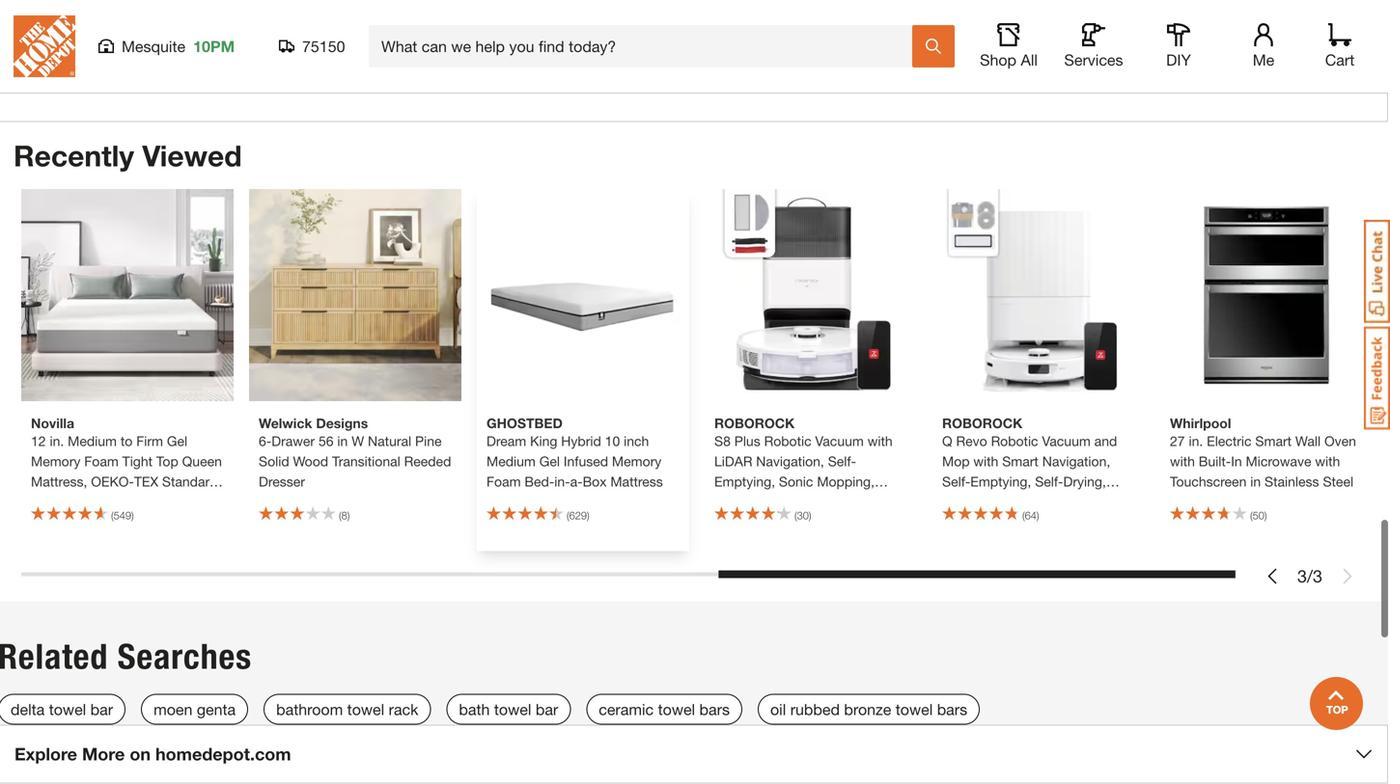 Task type: locate. For each thing, give the bounding box(es) containing it.
6 ( from the left
[[1250, 510, 1253, 522]]

1 vertical spatial medium
[[487, 454, 536, 470]]

0 horizontal spatial add to cart button
[[939, 0, 1134, 36]]

towel right bronze
[[896, 701, 933, 719]]

welwick
[[259, 416, 312, 432]]

and
[[1095, 434, 1117, 449]]

smart up microwave
[[1256, 434, 1292, 449]]

rubbed
[[790, 701, 840, 719]]

( 50 )
[[1250, 510, 1267, 522]]

0 horizontal spatial memory
[[31, 454, 80, 470]]

q revo robotic vacuum and mop with smart navigation, self-emptying, self-drying, multisurface in white image
[[933, 189, 1145, 402]]

1 horizontal spatial add to cart button
[[1168, 0, 1362, 36]]

add to cart up me
[[1223, 6, 1308, 24]]

1 horizontal spatial gel
[[539, 454, 560, 470]]

add up shop all
[[994, 6, 1024, 24]]

white for self-
[[1035, 494, 1069, 510]]

inch
[[624, 434, 649, 449]]

0 horizontal spatial gel
[[167, 434, 187, 449]]

( for a-
[[567, 510, 569, 522]]

standard
[[162, 474, 217, 490]]

wood
[[293, 454, 328, 470]]

foam up oeko-
[[84, 454, 119, 470]]

to up tight
[[121, 434, 133, 449]]

in. for medium
[[50, 434, 64, 449]]

mattress
[[611, 474, 663, 490]]

1 horizontal spatial foam
[[487, 474, 521, 490]]

2 bar from the left
[[536, 701, 558, 719]]

5 towel from the left
[[896, 701, 933, 719]]

roborock inside roborock q revo robotic vacuum and mop with smart navigation, self-emptying, self-drying, multisurface in white
[[942, 416, 1023, 432]]

2 horizontal spatial to
[[1257, 6, 1272, 24]]

to up me
[[1257, 6, 1272, 24]]

0 horizontal spatial emptying,
[[715, 474, 775, 490]]

1 vertical spatial smart
[[1002, 454, 1039, 470]]

diy
[[1166, 51, 1191, 69]]

self- up 64
[[1035, 474, 1064, 490]]

1 horizontal spatial add to cart
[[1223, 6, 1308, 24]]

1 horizontal spatial memory
[[612, 454, 662, 470]]

2 horizontal spatial cart
[[1325, 51, 1355, 69]]

multisurface inside roborock q revo robotic vacuum and mop with smart navigation, self-emptying, self-drying, multisurface in white
[[942, 494, 1016, 510]]

3 left this is the last slide icon on the right bottom
[[1313, 566, 1323, 587]]

foam inside ghostbed dream king hybrid 10 inch medium gel infused memory foam bed-in-a-box mattress
[[487, 474, 521, 490]]

0 horizontal spatial bar
[[90, 701, 113, 719]]

1 horizontal spatial emptying,
[[971, 474, 1032, 490]]

drawer
[[272, 434, 315, 449]]

vacuum inside roborock s8 plus robotic vacuum with lidar navigation, self- emptying, sonic mopping, 6000pa suction, multisurface in white
[[815, 434, 864, 449]]

3 / 3
[[1298, 566, 1323, 587]]

wall
[[1296, 434, 1321, 449]]

bars up explore more on homedepot.com dropdown button
[[700, 701, 730, 719]]

in
[[1231, 454, 1242, 470]]

0 horizontal spatial navigation,
[[756, 454, 824, 470]]

to up all
[[1028, 6, 1043, 24]]

add to cart button up all
[[939, 0, 1134, 36]]

3 right previous slide icon
[[1298, 566, 1307, 587]]

emptying, up 64
[[971, 474, 1032, 490]]

0 horizontal spatial white
[[715, 515, 749, 531]]

multisurface down mop
[[942, 494, 1016, 510]]

0 horizontal spatial bars
[[700, 701, 730, 719]]

1 navigation, from the left
[[756, 454, 824, 470]]

) for oeko-
[[131, 510, 134, 522]]

bars
[[700, 701, 730, 719], [937, 701, 968, 719]]

0 vertical spatial medium
[[68, 434, 117, 449]]

towel inside oil rubbed bronze towel bars link
[[896, 701, 933, 719]]

in inside roborock s8 plus robotic vacuum with lidar navigation, self- emptying, sonic mopping, 6000pa suction, multisurface in white
[[896, 494, 907, 510]]

2 add to cart from the left
[[1223, 6, 1308, 24]]

1 bar from the left
[[90, 701, 113, 719]]

) for a-
[[587, 510, 590, 522]]

add to cart
[[994, 6, 1079, 24], [1223, 6, 1308, 24]]

navigation,
[[756, 454, 824, 470], [1043, 454, 1111, 470]]

towel inside ceramic towel bars link
[[658, 701, 695, 719]]

shop all button
[[978, 23, 1040, 70]]

27 in. electric smart wall oven with built-in microwave with touchscreen in stainless steel image
[[1161, 189, 1373, 402]]

0 horizontal spatial roborock
[[715, 416, 795, 432]]

white down drying,
[[1035, 494, 1069, 510]]

( 629 )
[[567, 510, 590, 522]]

viewed
[[142, 139, 242, 173]]

smart inside whirlpool 27 in. electric smart wall oven with built-in microwave with touchscreen in stainless steel
[[1256, 434, 1292, 449]]

2 ) from the left
[[347, 510, 350, 522]]

medium down novilla
[[68, 434, 117, 449]]

medium down dream at left bottom
[[487, 454, 536, 470]]

0 horizontal spatial smart
[[1002, 454, 1039, 470]]

1 horizontal spatial robotic
[[991, 434, 1039, 449]]

1 3 from the left
[[1298, 566, 1307, 587]]

mesquite 10pm
[[122, 37, 235, 56]]

1 horizontal spatial medium
[[487, 454, 536, 470]]

infused
[[564, 454, 608, 470]]

56
[[319, 434, 334, 449]]

smart inside roborock q revo robotic vacuum and mop with smart navigation, self-emptying, self-drying, multisurface in white
[[1002, 454, 1039, 470]]

add to cart up all
[[994, 6, 1079, 24]]

8
[[341, 510, 347, 522]]

vacuum left and
[[1042, 434, 1091, 449]]

plus
[[735, 434, 761, 449]]

2 memory from the left
[[612, 454, 662, 470]]

1 horizontal spatial multisurface
[[942, 494, 1016, 510]]

1 multisurface from the left
[[818, 494, 893, 510]]

genta
[[197, 701, 236, 719]]

0 horizontal spatial multisurface
[[818, 494, 893, 510]]

multisurface inside roborock s8 plus robotic vacuum with lidar navigation, self- emptying, sonic mopping, 6000pa suction, multisurface in white
[[818, 494, 893, 510]]

homedepot.com
[[155, 744, 291, 765]]

smart
[[1256, 434, 1292, 449], [1002, 454, 1039, 470]]

0 vertical spatial gel
[[167, 434, 187, 449]]

1 horizontal spatial to
[[1028, 6, 1043, 24]]

novilla
[[31, 416, 74, 432]]

with down "27"
[[1170, 454, 1195, 470]]

1 vertical spatial foam
[[487, 474, 521, 490]]

add for first add to cart button
[[994, 6, 1024, 24]]

0 horizontal spatial robotic
[[764, 434, 812, 449]]

4 towel from the left
[[658, 701, 695, 719]]

foam inside novilla 12 in. medium to firm gel memory foam tight top queen mattress, oeko-tex standard 100 certification mattresses
[[84, 454, 119, 470]]

2 emptying, from the left
[[971, 474, 1032, 490]]

1 vacuum from the left
[[815, 434, 864, 449]]

bar right bath on the bottom left of the page
[[536, 701, 558, 719]]

vacuum
[[815, 434, 864, 449], [1042, 434, 1091, 449]]

1 horizontal spatial navigation,
[[1043, 454, 1111, 470]]

multisurface for mopping,
[[818, 494, 893, 510]]

0 horizontal spatial vacuum
[[815, 434, 864, 449]]

foam left bed-
[[487, 474, 521, 490]]

roborock up plus
[[715, 416, 795, 432]]

self-
[[828, 454, 856, 470], [942, 474, 971, 490], [1035, 474, 1064, 490]]

2 ( from the left
[[339, 510, 341, 522]]

reeded
[[404, 454, 451, 470]]

0 horizontal spatial cart
[[1047, 6, 1079, 24]]

in.
[[50, 434, 64, 449], [1189, 434, 1203, 449]]

cart up 'services'
[[1047, 6, 1079, 24]]

in-
[[554, 474, 570, 490]]

towel up explore more on homedepot.com dropdown button
[[658, 701, 695, 719]]

revo
[[956, 434, 987, 449]]

cart for first add to cart button
[[1047, 6, 1079, 24]]

memory up mattress
[[612, 454, 662, 470]]

5 ) from the left
[[1037, 510, 1039, 522]]

( 549 )
[[111, 510, 134, 522]]

1 horizontal spatial bar
[[536, 701, 558, 719]]

629
[[569, 510, 587, 522]]

on
[[130, 744, 151, 765]]

services button
[[1063, 23, 1125, 70]]

oil
[[770, 701, 786, 719]]

towel inside the bath towel bar 'link'
[[494, 701, 531, 719]]

gel up top at the bottom of page
[[167, 434, 187, 449]]

roborock up revo on the right of the page
[[942, 416, 1023, 432]]

recently viewed
[[14, 139, 242, 173]]

recently
[[14, 139, 134, 173]]

ceramic towel bars
[[599, 701, 730, 719]]

0 horizontal spatial medium
[[68, 434, 117, 449]]

0 horizontal spatial self-
[[828, 454, 856, 470]]

cart left 'cart' link
[[1276, 6, 1308, 24]]

3 towel from the left
[[494, 701, 531, 719]]

) for dresser
[[347, 510, 350, 522]]

4 ) from the left
[[809, 510, 812, 522]]

medium inside ghostbed dream king hybrid 10 inch medium gel infused memory foam bed-in-a-box mattress
[[487, 454, 536, 470]]

gel down king
[[539, 454, 560, 470]]

1 horizontal spatial vacuum
[[1042, 434, 1091, 449]]

bar inside delta towel bar link
[[90, 701, 113, 719]]

( for drying,
[[1023, 510, 1025, 522]]

2 multisurface from the left
[[942, 494, 1016, 510]]

0 vertical spatial white
[[1035, 494, 1069, 510]]

with down revo on the right of the page
[[974, 454, 999, 470]]

(
[[111, 510, 114, 522], [339, 510, 341, 522], [567, 510, 569, 522], [795, 510, 797, 522], [1023, 510, 1025, 522], [1250, 510, 1253, 522]]

with up 'mopping,'
[[868, 434, 893, 449]]

1 horizontal spatial add
[[1223, 6, 1252, 24]]

robotic right plus
[[764, 434, 812, 449]]

mopping,
[[817, 474, 875, 490]]

delta towel bar link
[[0, 695, 126, 726]]

add right diy button
[[1223, 6, 1252, 24]]

2 robotic from the left
[[991, 434, 1039, 449]]

delta towel bar
[[11, 701, 113, 719]]

roborock inside roborock s8 plus robotic vacuum with lidar navigation, self- emptying, sonic mopping, 6000pa suction, multisurface in white
[[715, 416, 795, 432]]

memory inside novilla 12 in. medium to firm gel memory foam tight top queen mattress, oeko-tex standard 100 certification mattresses
[[31, 454, 80, 470]]

with inside roborock s8 plus robotic vacuum with lidar navigation, self- emptying, sonic mopping, 6000pa suction, multisurface in white
[[868, 434, 893, 449]]

to for second add to cart button
[[1257, 6, 1272, 24]]

bar for bath towel bar
[[536, 701, 558, 719]]

towel
[[49, 701, 86, 719], [347, 701, 384, 719], [494, 701, 531, 719], [658, 701, 695, 719], [896, 701, 933, 719]]

0 horizontal spatial add
[[994, 6, 1024, 24]]

cart right me
[[1325, 51, 1355, 69]]

1 ( from the left
[[111, 510, 114, 522]]

bar up more
[[90, 701, 113, 719]]

2 in. from the left
[[1189, 434, 1203, 449]]

white down 6000pa
[[715, 515, 749, 531]]

towel right delta
[[49, 701, 86, 719]]

roborock
[[715, 416, 795, 432], [942, 416, 1023, 432]]

towel inside bathroom towel rack link
[[347, 701, 384, 719]]

1 horizontal spatial roborock
[[942, 416, 1023, 432]]

2 navigation, from the left
[[1043, 454, 1111, 470]]

towel left rack
[[347, 701, 384, 719]]

oil rubbed bronze towel bars
[[770, 701, 968, 719]]

explore more on homedepot.com
[[14, 744, 291, 765]]

vacuum for smart
[[1042, 434, 1091, 449]]

add to cart for first add to cart button
[[994, 6, 1079, 24]]

navigation, up drying,
[[1043, 454, 1111, 470]]

100
[[31, 494, 53, 510]]

1 horizontal spatial smart
[[1256, 434, 1292, 449]]

vacuum for self-
[[815, 434, 864, 449]]

robotic for with
[[991, 434, 1039, 449]]

related
[[0, 636, 108, 678]]

self- up 'mopping,'
[[828, 454, 856, 470]]

6-
[[259, 434, 272, 449]]

whirlpool 27 in. electric smart wall oven with built-in microwave with touchscreen in stainless steel
[[1170, 416, 1357, 490]]

rack
[[389, 701, 418, 719]]

bronze
[[844, 701, 891, 719]]

in inside roborock q revo robotic vacuum and mop with smart navigation, self-emptying, self-drying, multisurface in white
[[1020, 494, 1031, 510]]

2 towel from the left
[[347, 701, 384, 719]]

roborock s8 plus robotic vacuum with lidar navigation, self- emptying, sonic mopping, 6000pa suction, multisurface in white
[[715, 416, 907, 531]]

1 robotic from the left
[[764, 434, 812, 449]]

bar for delta towel bar
[[90, 701, 113, 719]]

self- down mop
[[942, 474, 971, 490]]

1 horizontal spatial in.
[[1189, 434, 1203, 449]]

1 horizontal spatial 3
[[1313, 566, 1323, 587]]

touchscreen
[[1170, 474, 1247, 490]]

electric
[[1207, 434, 1252, 449]]

add to cart button up me
[[1168, 0, 1362, 36]]

0 horizontal spatial foam
[[84, 454, 119, 470]]

1 vertical spatial white
[[715, 515, 749, 531]]

bar
[[90, 701, 113, 719], [536, 701, 558, 719]]

searches
[[118, 636, 252, 678]]

bath towel bar
[[459, 701, 558, 719]]

/
[[1307, 566, 1313, 587]]

3 ( from the left
[[567, 510, 569, 522]]

1 add to cart from the left
[[994, 6, 1079, 24]]

in. right "27"
[[1189, 434, 1203, 449]]

in. inside novilla 12 in. medium to firm gel memory foam tight top queen mattress, oeko-tex standard 100 certification mattresses
[[50, 434, 64, 449]]

memory up mattress,
[[31, 454, 80, 470]]

self- inside roborock s8 plus robotic vacuum with lidar navigation, self- emptying, sonic mopping, 6000pa suction, multisurface in white
[[828, 454, 856, 470]]

6-drawer 56 in w natural pine solid wood transitional reeded dresser image
[[249, 189, 462, 402]]

4 ( from the left
[[795, 510, 797, 522]]

75150 button
[[279, 37, 346, 56]]

white for 6000pa
[[715, 515, 749, 531]]

27
[[1170, 434, 1185, 449]]

top
[[156, 454, 178, 470]]

cart
[[1047, 6, 1079, 24], [1276, 6, 1308, 24], [1325, 51, 1355, 69]]

in. down novilla
[[50, 434, 64, 449]]

smart up 64
[[1002, 454, 1039, 470]]

tight
[[122, 454, 153, 470]]

0 vertical spatial smart
[[1256, 434, 1292, 449]]

1 vertical spatial gel
[[539, 454, 560, 470]]

the home depot logo image
[[14, 15, 75, 77]]

0 horizontal spatial add to cart
[[994, 6, 1079, 24]]

0 vertical spatial foam
[[84, 454, 119, 470]]

with up "steel" at the bottom right of page
[[1315, 454, 1340, 470]]

white inside roborock q revo robotic vacuum and mop with smart navigation, self-emptying, self-drying, multisurface in white
[[1035, 494, 1069, 510]]

1 horizontal spatial white
[[1035, 494, 1069, 510]]

bath
[[459, 701, 490, 719]]

2 horizontal spatial self-
[[1035, 474, 1064, 490]]

to inside novilla 12 in. medium to firm gel memory foam tight top queen mattress, oeko-tex standard 100 certification mattresses
[[121, 434, 133, 449]]

gel inside novilla 12 in. medium to firm gel memory foam tight top queen mattress, oeko-tex standard 100 certification mattresses
[[167, 434, 187, 449]]

1 horizontal spatial bars
[[937, 701, 968, 719]]

0 horizontal spatial 3
[[1298, 566, 1307, 587]]

shop
[[980, 51, 1017, 69]]

0 horizontal spatial to
[[121, 434, 133, 449]]

5 ( from the left
[[1023, 510, 1025, 522]]

foam
[[84, 454, 119, 470], [487, 474, 521, 490]]

6 ) from the left
[[1265, 510, 1267, 522]]

) for in
[[1265, 510, 1267, 522]]

1 emptying, from the left
[[715, 474, 775, 490]]

vacuum inside roborock q revo robotic vacuum and mop with smart navigation, self-emptying, self-drying, multisurface in white
[[1042, 434, 1091, 449]]

30
[[797, 510, 809, 522]]

1 horizontal spatial cart
[[1276, 6, 1308, 24]]

vacuum up 'mopping,'
[[815, 434, 864, 449]]

3 ) from the left
[[587, 510, 590, 522]]

in. inside whirlpool 27 in. electric smart wall oven with built-in microwave with touchscreen in stainless steel
[[1189, 434, 1203, 449]]

to
[[1028, 6, 1043, 24], [1257, 6, 1272, 24], [121, 434, 133, 449]]

bar inside the bath towel bar 'link'
[[536, 701, 558, 719]]

multisurface down 'mopping,'
[[818, 494, 893, 510]]

0 horizontal spatial in.
[[50, 434, 64, 449]]

towel inside delta towel bar link
[[49, 701, 86, 719]]

gel
[[167, 434, 187, 449], [539, 454, 560, 470]]

towel for delta
[[49, 701, 86, 719]]

robotic inside roborock s8 plus robotic vacuum with lidar navigation, self- emptying, sonic mopping, 6000pa suction, multisurface in white
[[764, 434, 812, 449]]

bars right bronze
[[937, 701, 968, 719]]

1 towel from the left
[[49, 701, 86, 719]]

1 in. from the left
[[50, 434, 64, 449]]

1 roborock from the left
[[715, 416, 795, 432]]

moen genta link
[[141, 695, 248, 726]]

emptying, up 6000pa
[[715, 474, 775, 490]]

1 add from the left
[[994, 6, 1024, 24]]

2 roborock from the left
[[942, 416, 1023, 432]]

2 vacuum from the left
[[1042, 434, 1091, 449]]

50
[[1253, 510, 1265, 522]]

towel right bath on the bottom left of the page
[[494, 701, 531, 719]]

multisurface
[[818, 494, 893, 510], [942, 494, 1016, 510]]

1 horizontal spatial self-
[[942, 474, 971, 490]]

white inside roborock s8 plus robotic vacuum with lidar navigation, self- emptying, sonic mopping, 6000pa suction, multisurface in white
[[715, 515, 749, 531]]

dream king hybrid 10 inch medium gel infused memory foam bed-in-a-box mattress image
[[477, 189, 689, 402]]

2 add from the left
[[1223, 6, 1252, 24]]

robotic inside roborock q revo robotic vacuum and mop with smart navigation, self-emptying, self-drying, multisurface in white
[[991, 434, 1039, 449]]

navigation, up sonic
[[756, 454, 824, 470]]

1 ) from the left
[[131, 510, 134, 522]]

robotic right revo on the right of the page
[[991, 434, 1039, 449]]

more
[[82, 744, 125, 765]]

1 memory from the left
[[31, 454, 80, 470]]



Task type: describe. For each thing, give the bounding box(es) containing it.
mesquite
[[122, 37, 185, 56]]

pine
[[415, 434, 442, 449]]

with inside roborock q revo robotic vacuum and mop with smart navigation, self-emptying, self-drying, multisurface in white
[[974, 454, 999, 470]]

roborock for revo
[[942, 416, 1023, 432]]

bathroom towel rack link
[[264, 695, 431, 726]]

64
[[1025, 510, 1037, 522]]

previous slide image
[[1265, 569, 1280, 585]]

explore more on homedepot.com button
[[0, 726, 1388, 784]]

add for second add to cart button
[[1223, 6, 1252, 24]]

bathroom
[[276, 701, 343, 719]]

navigation, inside roborock q revo robotic vacuum and mop with smart navigation, self-emptying, self-drying, multisurface in white
[[1043, 454, 1111, 470]]

oil rubbed bronze towel bars link
[[758, 695, 980, 726]]

w
[[352, 434, 364, 449]]

transitional
[[332, 454, 400, 470]]

What can we help you find today? search field
[[381, 26, 911, 67]]

549
[[114, 510, 131, 522]]

hybrid
[[561, 434, 601, 449]]

in. for electric
[[1189, 434, 1203, 449]]

( for oeko-
[[111, 510, 114, 522]]

microwave
[[1246, 454, 1312, 470]]

feedback link image
[[1364, 326, 1390, 431]]

navigation, inside roborock s8 plus robotic vacuum with lidar navigation, self- emptying, sonic mopping, 6000pa suction, multisurface in white
[[756, 454, 824, 470]]

queen
[[182, 454, 222, 470]]

box
[[583, 474, 607, 490]]

10pm
[[193, 37, 235, 56]]

) for suction,
[[809, 510, 812, 522]]

bathroom towel rack
[[276, 701, 418, 719]]

towel for bathroom
[[347, 701, 384, 719]]

ghostbed
[[487, 416, 563, 432]]

2 3 from the left
[[1313, 566, 1323, 587]]

( for suction,
[[795, 510, 797, 522]]

memory inside ghostbed dream king hybrid 10 inch medium gel infused memory foam bed-in-a-box mattress
[[612, 454, 662, 470]]

certification
[[57, 494, 130, 510]]

add to cart for second add to cart button
[[1223, 6, 1308, 24]]

mattress,
[[31, 474, 87, 490]]

towel for bath
[[494, 701, 531, 719]]

1 add to cart button from the left
[[939, 0, 1134, 36]]

q
[[942, 434, 953, 449]]

multisurface for emptying,
[[942, 494, 1016, 510]]

moen
[[154, 701, 193, 719]]

towel for ceramic
[[658, 701, 695, 719]]

a-
[[570, 474, 583, 490]]

shop all
[[980, 51, 1038, 69]]

ceramic towel bars link
[[586, 695, 742, 726]]

2 add to cart button from the left
[[1168, 0, 1362, 36]]

steel
[[1323, 474, 1354, 490]]

whirlpool
[[1170, 416, 1232, 432]]

dream
[[487, 434, 526, 449]]

cart link
[[1319, 23, 1361, 70]]

king
[[530, 434, 558, 449]]

delta
[[11, 701, 45, 719]]

roborock q revo robotic vacuum and mop with smart navigation, self-emptying, self-drying, multisurface in white
[[942, 416, 1117, 510]]

emptying, inside roborock q revo robotic vacuum and mop with smart navigation, self-emptying, self-drying, multisurface in white
[[971, 474, 1032, 490]]

lidar
[[715, 454, 753, 470]]

robotic for navigation,
[[764, 434, 812, 449]]

this is the last slide image
[[1340, 569, 1356, 585]]

6000pa
[[715, 494, 761, 510]]

tex
[[134, 474, 158, 490]]

75150
[[302, 37, 345, 56]]

emptying, inside roborock s8 plus robotic vacuum with lidar navigation, self- emptying, sonic mopping, 6000pa suction, multisurface in white
[[715, 474, 775, 490]]

( for in
[[1250, 510, 1253, 522]]

suction,
[[765, 494, 815, 510]]

( 64 )
[[1023, 510, 1039, 522]]

moen genta
[[154, 701, 236, 719]]

sonic
[[779, 474, 813, 490]]

( 8 )
[[339, 510, 350, 522]]

oven
[[1325, 434, 1357, 449]]

cart for second add to cart button
[[1276, 6, 1308, 24]]

( for dresser
[[339, 510, 341, 522]]

10
[[605, 434, 620, 449]]

roborock for plus
[[715, 416, 795, 432]]

2 bars from the left
[[937, 701, 968, 719]]

me
[[1253, 51, 1275, 69]]

related searches
[[0, 636, 252, 678]]

in inside whirlpool 27 in. electric smart wall oven with built-in microwave with touchscreen in stainless steel
[[1251, 474, 1261, 490]]

dresser
[[259, 474, 305, 490]]

in inside welwick designs 6-drawer 56 in w natural pine solid wood transitional reeded dresser
[[337, 434, 348, 449]]

mattresses
[[134, 494, 200, 510]]

s8 plus robotic vacuum with lidar navigation, self-emptying, sonic mopping, 6000pa suction, multisurface in white image
[[705, 189, 917, 402]]

) for drying,
[[1037, 510, 1039, 522]]

me button
[[1233, 23, 1295, 70]]

medium inside novilla 12 in. medium to firm gel memory foam tight top queen mattress, oeko-tex standard 100 certification mattresses
[[68, 434, 117, 449]]

built-
[[1199, 454, 1231, 470]]

1 bars from the left
[[700, 701, 730, 719]]

ghostbed dream king hybrid 10 inch medium gel infused memory foam bed-in-a-box mattress
[[487, 416, 663, 490]]

services
[[1065, 51, 1123, 69]]

12
[[31, 434, 46, 449]]

firm
[[136, 434, 163, 449]]

gel inside ghostbed dream king hybrid 10 inch medium gel infused memory foam bed-in-a-box mattress
[[539, 454, 560, 470]]

novilla 12 in. medium to firm gel memory foam tight top queen mattress, oeko-tex standard 100 certification mattresses
[[31, 416, 222, 510]]

designs
[[316, 416, 368, 432]]

stainless
[[1265, 474, 1319, 490]]

diy button
[[1148, 23, 1210, 70]]

natural
[[368, 434, 411, 449]]

( 30 )
[[795, 510, 812, 522]]

explore
[[14, 744, 77, 765]]

12 in. medium to firm gel memory foam tight top queen mattress, oeko-tex standard 100 certification mattresses image
[[21, 189, 234, 402]]

mop
[[942, 454, 970, 470]]

to for first add to cart button
[[1028, 6, 1043, 24]]

ceramic
[[599, 701, 654, 719]]

live chat image
[[1364, 220, 1390, 323]]

bed-
[[525, 474, 554, 490]]



Task type: vqa. For each thing, say whether or not it's contained in the screenshot.


